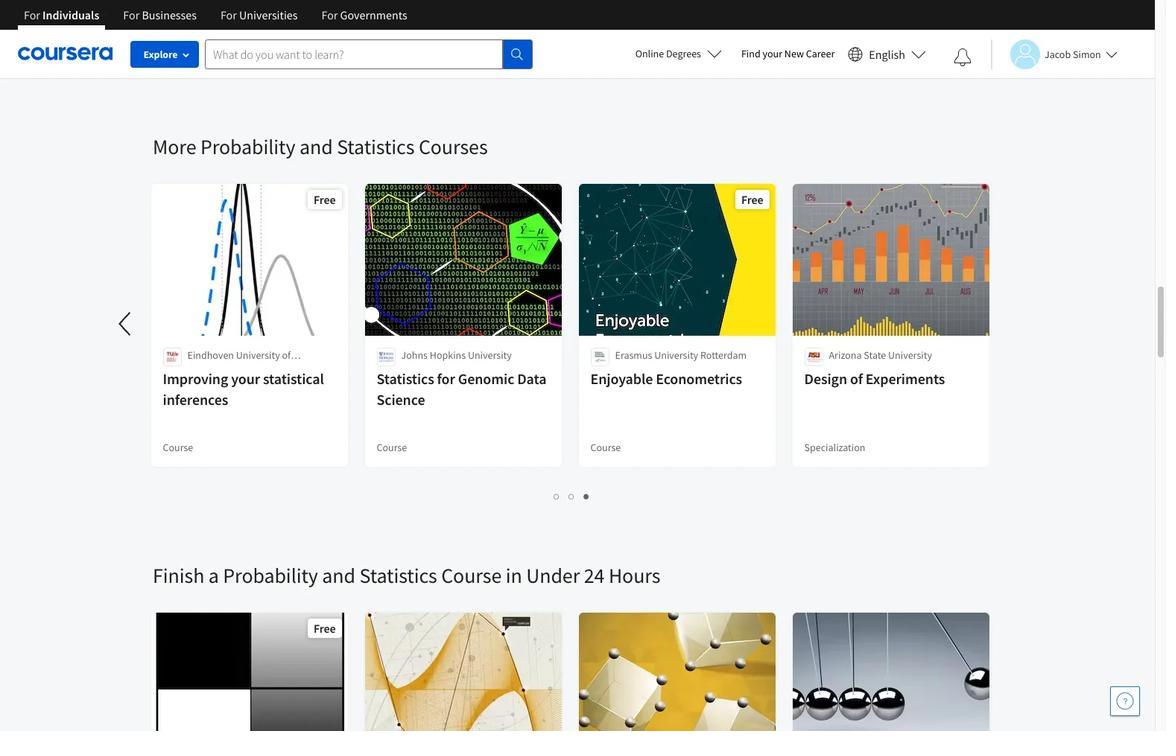 Task type: vqa. For each thing, say whether or not it's contained in the screenshot.
UNDER
yes



Task type: locate. For each thing, give the bounding box(es) containing it.
0 vertical spatial list
[[153, 59, 991, 75]]

1 horizontal spatial your
[[763, 47, 783, 60]]

more
[[153, 133, 196, 160]]

finish
[[153, 563, 204, 590]]

list
[[153, 59, 991, 75], [153, 488, 991, 505]]

0 vertical spatial your
[[763, 47, 783, 60]]

erasmus university rotterdam
[[616, 349, 747, 362]]

3 button
[[579, 488, 594, 505]]

your inside find your new career link
[[763, 47, 783, 60]]

3 for from the left
[[221, 7, 237, 22]]

1 vertical spatial statistics
[[377, 370, 435, 388]]

2 list from the top
[[153, 488, 991, 505]]

for universities
[[221, 7, 298, 22]]

johns hopkins university
[[402, 349, 512, 362]]

your for improving
[[231, 370, 261, 388]]

chevron down image
[[57, 22, 68, 33]]

2 university from the left
[[468, 349, 512, 362]]

design of experiments
[[805, 370, 946, 388]]

2
[[569, 490, 575, 504]]

new
[[785, 47, 804, 60]]

find your new career link
[[734, 45, 842, 63]]

probability right a at the left bottom of the page
[[223, 563, 318, 590]]

course link
[[150, 0, 350, 39], [364, 0, 563, 39]]

online degrees
[[635, 47, 701, 60]]

rotterdam
[[701, 349, 747, 362]]

johns
[[402, 349, 428, 362]]

university inside eindhoven university of technology
[[236, 349, 280, 362]]

None search field
[[205, 39, 533, 69]]

hopkins
[[430, 349, 466, 362]]

find
[[741, 47, 761, 60]]

university up genomic
[[468, 349, 512, 362]]

banner navigation
[[12, 0, 419, 41]]

of
[[282, 349, 291, 362], [851, 370, 863, 388]]

for left individuals
[[24, 7, 40, 22]]

for
[[24, 7, 40, 22], [123, 7, 140, 22], [221, 7, 237, 22], [322, 7, 338, 22]]

hours
[[609, 563, 661, 590]]

technology
[[188, 364, 238, 377]]

1 horizontal spatial of
[[851, 370, 863, 388]]

for left universities
[[221, 7, 237, 22]]

courses
[[419, 133, 488, 160]]

4 for from the left
[[322, 7, 338, 22]]

1 for from the left
[[24, 7, 40, 22]]

for for individuals
[[24, 7, 40, 22]]

simon
[[1073, 47, 1101, 61]]

your right find
[[763, 47, 783, 60]]

university up improving your statistical inferences
[[236, 349, 280, 362]]

course
[[163, 12, 194, 25], [377, 12, 408, 25], [163, 441, 194, 455], [377, 441, 408, 455], [591, 441, 621, 455], [441, 563, 502, 590]]

factorial and fractional factorial designs course by arizona state university, image
[[579, 613, 777, 732]]

1 list from the top
[[153, 59, 991, 75]]

1 vertical spatial probability
[[223, 563, 318, 590]]

experimental design basics course by arizona state university, image
[[365, 613, 563, 732]]

course up 3 button
[[591, 441, 621, 455]]

jacob simon button
[[991, 39, 1118, 69]]

1 horizontal spatial course link
[[364, 0, 563, 39]]

free inside finish a probability and statistics course in under 24 hours carousel element
[[314, 622, 336, 636]]

arizona state university image
[[805, 348, 824, 367]]

1 university from the left
[[236, 349, 280, 362]]

enjoyable
[[591, 370, 653, 388]]

enjoyable econometrics
[[591, 370, 743, 388]]

your
[[763, 47, 783, 60], [231, 370, 261, 388]]

find your new career
[[741, 47, 835, 60]]

university
[[236, 349, 280, 362], [468, 349, 512, 362], [655, 349, 699, 362], [889, 349, 933, 362]]

eindhoven university of technology image
[[163, 348, 182, 367]]

of up statistical
[[282, 349, 291, 362]]

explore button
[[130, 41, 199, 68]]

eindhoven
[[188, 349, 234, 362]]

your for find
[[763, 47, 783, 60]]

list containing 1
[[153, 488, 991, 505]]

free
[[314, 192, 336, 207], [742, 192, 764, 207], [314, 622, 336, 636]]

in
[[506, 563, 522, 590]]

for left businesses
[[123, 7, 140, 22]]

1 vertical spatial of
[[851, 370, 863, 388]]

of down arizona
[[851, 370, 863, 388]]

improving
[[163, 370, 229, 388]]

1 course link from the left
[[150, 0, 350, 39]]

0 horizontal spatial your
[[231, 370, 261, 388]]

english
[[869, 47, 905, 61]]

2 for from the left
[[123, 7, 140, 22]]

1 button
[[550, 488, 565, 505]]

0 vertical spatial statistics
[[337, 133, 415, 160]]

1 vertical spatial your
[[231, 370, 261, 388]]

probability
[[200, 133, 295, 160], [223, 563, 318, 590]]

1 vertical spatial list
[[153, 488, 991, 505]]

previous slide image
[[108, 306, 144, 342]]

for
[[438, 370, 456, 388]]

johns hopkins university image
[[377, 348, 396, 367]]

0 vertical spatial of
[[282, 349, 291, 362]]

your inside improving your statistical inferences
[[231, 370, 261, 388]]

explore
[[143, 48, 178, 61]]

for left governments
[[322, 7, 338, 22]]

statistics
[[337, 133, 415, 160], [377, 370, 435, 388], [360, 563, 437, 590]]

course down science at the bottom left of the page
[[377, 441, 408, 455]]

0 horizontal spatial course link
[[150, 0, 350, 39]]

and
[[300, 133, 333, 160], [322, 563, 355, 590]]

university up experiments
[[889, 349, 933, 362]]

businesses
[[142, 7, 197, 22]]

help center image
[[1116, 693, 1134, 711]]

list inside more probability and statistics courses carousel element
[[153, 488, 991, 505]]

for for businesses
[[123, 7, 140, 22]]

university up 'enjoyable econometrics'
[[655, 349, 699, 362]]

econometrics
[[656, 370, 743, 388]]

3 university from the left
[[655, 349, 699, 362]]

4 university from the left
[[889, 349, 933, 362]]

for for universities
[[221, 7, 237, 22]]

probability right more
[[200, 133, 295, 160]]

universities
[[239, 7, 298, 22]]

online
[[635, 47, 664, 60]]

What do you want to learn? text field
[[205, 39, 503, 69]]

experiments
[[866, 370, 946, 388]]

eindhoven university of technology
[[188, 349, 291, 377]]

more probability and statistics courses carousel element
[[0, 89, 1002, 518]]

0 horizontal spatial of
[[282, 349, 291, 362]]

coursera image
[[18, 42, 113, 66]]

2 vertical spatial statistics
[[360, 563, 437, 590]]

your down eindhoven
[[231, 370, 261, 388]]

genomic
[[459, 370, 515, 388]]



Task type: describe. For each thing, give the bounding box(es) containing it.
finish a probability and statistics course in under 24 hours
[[153, 563, 661, 590]]

career
[[806, 47, 835, 60]]

governments
[[340, 7, 407, 22]]

arizona
[[829, 349, 862, 362]]

improving your statistical inferences
[[163, 370, 324, 409]]

course up what do you want to learn? text field
[[377, 12, 408, 25]]

design
[[805, 370, 848, 388]]

0 vertical spatial probability
[[200, 133, 295, 160]]

finish a probability and statistics course in under 24 hours carousel element
[[145, 518, 1166, 732]]

jacob
[[1045, 47, 1071, 61]]

data
[[518, 370, 547, 388]]

online degrees button
[[624, 37, 734, 70]]

inferences
[[163, 391, 229, 409]]

for individuals
[[24, 7, 99, 22]]

individuals
[[43, 7, 99, 22]]

course down inferences
[[163, 441, 194, 455]]

statistical
[[263, 370, 324, 388]]

a crash course in causality:  inferring causal effects from observational data course by university of pennsylvania, image
[[793, 613, 990, 732]]

24
[[584, 563, 605, 590]]

under
[[526, 563, 580, 590]]

specialization
[[805, 441, 866, 455]]

science
[[377, 391, 425, 409]]

for governments
[[322, 7, 407, 22]]

statistics for genomic data science
[[377, 370, 547, 409]]

erasmus
[[616, 349, 653, 362]]

free for enjoyable econometrics
[[742, 192, 764, 207]]

statistics inside statistics for genomic data science
[[377, 370, 435, 388]]

erasmus university rotterdam image
[[591, 348, 610, 367]]

a
[[209, 563, 219, 590]]

arizona state university
[[829, 349, 933, 362]]

1 vertical spatial and
[[322, 563, 355, 590]]

jacob simon
[[1045, 47, 1101, 61]]

state
[[864, 349, 887, 362]]

3
[[584, 490, 590, 504]]

for businesses
[[123, 7, 197, 22]]

0 vertical spatial and
[[300, 133, 333, 160]]

english button
[[842, 30, 932, 78]]

of inside eindhoven university of technology
[[282, 349, 291, 362]]

2 course link from the left
[[364, 0, 563, 39]]

course left in
[[441, 563, 502, 590]]

more probability and statistics courses
[[153, 133, 488, 160]]

free link
[[150, 612, 350, 732]]

show notifications image
[[954, 48, 972, 66]]

for for governments
[[322, 7, 338, 22]]

2 button
[[565, 488, 579, 505]]

1
[[554, 490, 560, 504]]

degrees
[[666, 47, 701, 60]]

free for improving your statistical inferences
[[314, 192, 336, 207]]

course up the explore popup button
[[163, 12, 194, 25]]



